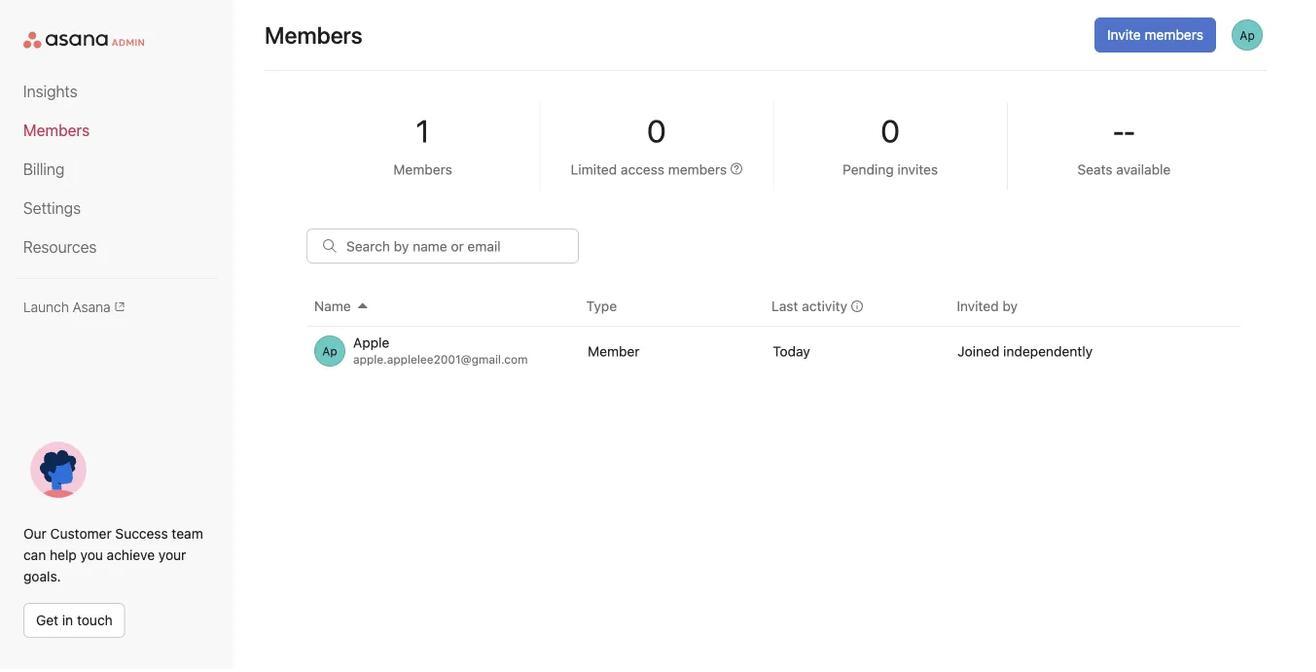 Task type: vqa. For each thing, say whether or not it's contained in the screenshot.
0
yes



Task type: locate. For each thing, give the bounding box(es) containing it.
invite
[[1108, 27, 1142, 43]]

invite members
[[1108, 27, 1204, 43]]

get
[[36, 613, 58, 629]]

1 horizontal spatial 0
[[881, 112, 900, 149]]

members
[[1145, 27, 1204, 43], [668, 162, 727, 178]]

1 vertical spatial members
[[23, 121, 90, 140]]

1 horizontal spatial members
[[1145, 27, 1204, 43]]

independently
[[1004, 343, 1093, 359]]

resources
[[23, 238, 97, 256]]

type
[[587, 298, 617, 314]]

invite members button
[[1095, 18, 1217, 53]]

available
[[1117, 162, 1171, 178]]

0 horizontal spatial members
[[668, 162, 727, 178]]

limited
[[571, 162, 617, 178]]

ap left apple
[[322, 345, 337, 358]]

members inside the invite members button
[[1145, 27, 1204, 43]]

settings
[[23, 199, 81, 218]]

0 horizontal spatial ap
[[322, 345, 337, 358]]

your
[[159, 548, 186, 564]]

billing link
[[23, 158, 210, 181]]

invited
[[957, 298, 999, 314]]

0 vertical spatial members
[[265, 21, 363, 49]]

by
[[1003, 298, 1018, 314]]

1 0 from the left
[[647, 112, 667, 149]]

members right invite
[[1145, 27, 1204, 43]]

name button
[[314, 296, 587, 317]]

0 up pending invites
[[881, 112, 900, 149]]

pending
[[843, 162, 894, 178]]

ap
[[1240, 28, 1255, 42], [322, 345, 337, 358]]

0 for access
[[647, 112, 667, 149]]

name
[[314, 298, 351, 314]]

0 horizontal spatial 0
[[647, 112, 667, 149]]

members
[[265, 21, 363, 49], [23, 121, 90, 140], [394, 162, 453, 178]]

launch asana link
[[23, 299, 210, 315]]

2 horizontal spatial members
[[394, 162, 453, 178]]

0 vertical spatial members
[[1145, 27, 1204, 43]]

2 0 from the left
[[881, 112, 900, 149]]

touch
[[77, 613, 113, 629]]

0 for invites
[[881, 112, 900, 149]]

activity
[[802, 298, 848, 314]]

customer
[[50, 526, 112, 542]]

members right access
[[668, 162, 727, 178]]

invites
[[898, 162, 938, 178]]

our
[[23, 526, 47, 542]]

insights link
[[23, 80, 210, 103]]

1 vertical spatial ap
[[322, 345, 337, 358]]

you
[[80, 548, 103, 564]]

apple.applelee2001@gmail.com
[[353, 353, 528, 366]]

launch asana
[[23, 299, 111, 315]]

0 horizontal spatial members
[[23, 121, 90, 140]]

0 up limited access members
[[647, 112, 667, 149]]

0
[[647, 112, 667, 149], [881, 112, 900, 149]]

seats
[[1078, 162, 1113, 178]]

ap right the invite members button
[[1240, 28, 1255, 42]]

limited access members
[[571, 162, 727, 178]]

1
[[416, 112, 430, 149]]

0 vertical spatial ap
[[1240, 28, 1255, 42]]

joined independently
[[958, 343, 1093, 359]]

1 vertical spatial members
[[668, 162, 727, 178]]

last activity
[[772, 298, 848, 314]]

1 horizontal spatial ap
[[1240, 28, 1255, 42]]

seats available
[[1078, 162, 1171, 178]]

1 horizontal spatial members
[[265, 21, 363, 49]]

goals.
[[23, 569, 61, 585]]

Search by name or email text field
[[307, 229, 579, 264]]



Task type: describe. For each thing, give the bounding box(es) containing it.
insights
[[23, 82, 78, 101]]

asana
[[73, 299, 111, 315]]

member
[[588, 343, 640, 359]]

last
[[772, 298, 799, 314]]

access
[[621, 162, 665, 178]]

╌
[[1115, 112, 1134, 149]]

2 vertical spatial members
[[394, 162, 453, 178]]

members link
[[23, 119, 210, 142]]

in
[[62, 613, 73, 629]]

get in touch
[[36, 613, 113, 629]]

apple apple.applelee2001@gmail.com
[[353, 335, 528, 366]]

invited by
[[957, 298, 1018, 314]]

joined
[[958, 343, 1000, 359]]

launch
[[23, 299, 69, 315]]

settings link
[[23, 197, 210, 220]]

success
[[115, 526, 168, 542]]

last activity button
[[772, 296, 953, 317]]

resources link
[[23, 236, 210, 259]]

pending invites
[[843, 162, 938, 178]]

billing
[[23, 160, 65, 179]]

can
[[23, 548, 46, 564]]

help
[[50, 548, 77, 564]]

apple
[[353, 335, 390, 351]]

achieve
[[107, 548, 155, 564]]

get in touch button
[[23, 604, 125, 639]]

our customer success team can help you achieve your goals.
[[23, 526, 203, 585]]

team
[[172, 526, 203, 542]]

today
[[773, 343, 811, 359]]



